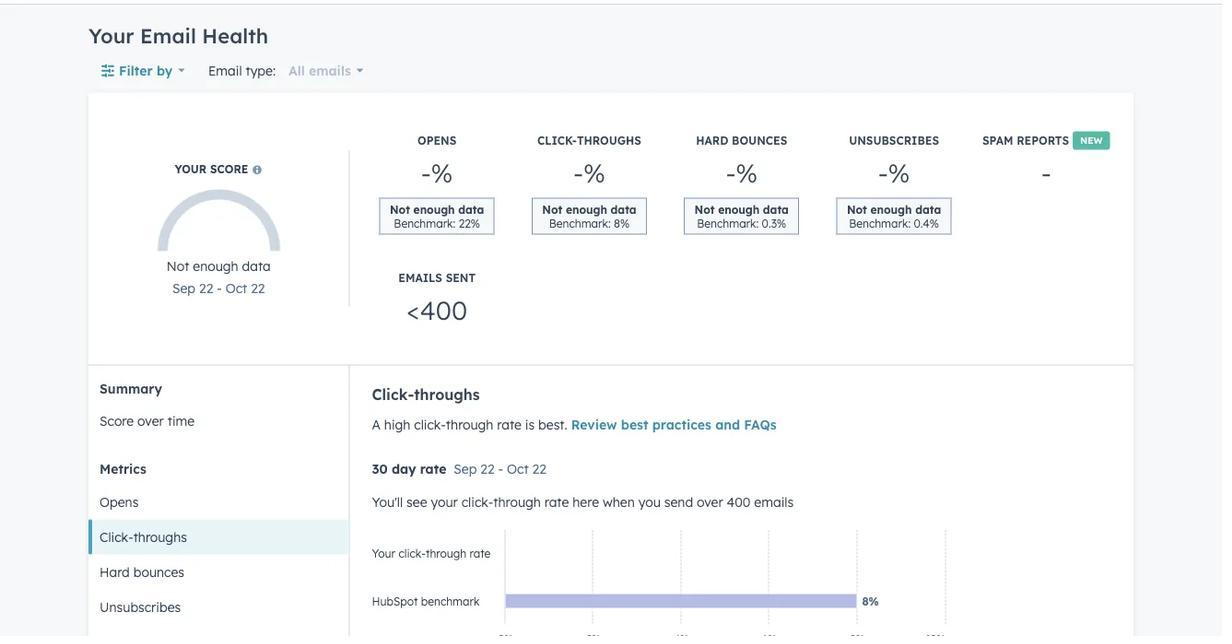 Task type: locate. For each thing, give the bounding box(es) containing it.
hard bounces button
[[88, 555, 349, 590]]

<
[[407, 294, 420, 326]]

benchmark: inside not enough data benchmark: 0.4%
[[849, 216, 911, 230]]

- inside unsubscribes -%
[[878, 157, 888, 189]]

1 vertical spatial over
[[697, 494, 723, 510]]

0 horizontal spatial hard
[[100, 564, 130, 580]]

enough inside not enough data benchmark: 0.4%
[[871, 202, 912, 216]]

click-throughs up hard bounces
[[100, 529, 187, 545]]

not enough data sep 22 - oct 22
[[167, 258, 271, 296]]

2 vertical spatial throughs
[[133, 529, 187, 545]]

0 horizontal spatial oct
[[226, 280, 247, 296]]

0 horizontal spatial sep
[[172, 280, 196, 296]]

% up not enough data benchmark: 0.4%
[[888, 157, 910, 189]]

data inside the not enough data benchmark: 22%
[[458, 202, 484, 216]]

by
[[157, 62, 173, 78]]

through up "benchmark"
[[426, 546, 467, 560]]

your click-through rate
[[372, 546, 491, 560]]

send
[[664, 494, 693, 510]]

click- up hubspot benchmark
[[399, 546, 426, 560]]

1 vertical spatial opens
[[100, 494, 139, 510]]

0 horizontal spatial opens
[[100, 494, 139, 510]]

0 vertical spatial click-throughs
[[372, 385, 480, 403]]

1 horizontal spatial your
[[175, 162, 207, 176]]

1 horizontal spatial sep
[[454, 460, 477, 477]]

not inside not enough data benchmark: 0.3%
[[695, 202, 715, 216]]

your for your email health
[[88, 23, 134, 48]]

benchmark: left 22% in the top of the page
[[394, 216, 456, 230]]

benchmark
[[421, 594, 480, 608]]

0 vertical spatial throughs
[[577, 134, 642, 147]]

benchmark: left 0.3%
[[697, 216, 759, 230]]

your
[[88, 23, 134, 48], [175, 162, 207, 176], [372, 546, 396, 560]]

1 horizontal spatial click-throughs
[[372, 385, 480, 403]]

over
[[137, 413, 164, 429], [697, 494, 723, 510]]

3 % from the left
[[736, 157, 758, 189]]

email type:
[[208, 62, 276, 78]]

click- right high
[[414, 416, 446, 432]]

0 vertical spatial over
[[137, 413, 164, 429]]

400 down sent
[[420, 294, 467, 326]]

over right send
[[697, 494, 723, 510]]

click- up hard bounces
[[100, 529, 133, 545]]

data inside not enough data benchmark: 0.3%
[[763, 202, 789, 216]]

your
[[431, 494, 458, 510]]

% up not enough data benchmark: 0.3%
[[736, 157, 758, 189]]

bounces up not enough data benchmark: 0.3%
[[732, 134, 787, 147]]

0 horizontal spatial click-
[[100, 529, 133, 545]]

1 horizontal spatial over
[[697, 494, 723, 510]]

bounces inside hard bounces -%
[[732, 134, 787, 147]]

- inside click-throughs -%
[[574, 157, 584, 189]]

throughs up not enough data benchmark: 8%
[[577, 134, 642, 147]]

1 vertical spatial email
[[208, 62, 242, 78]]

not enough data benchmark: 0.4%
[[847, 202, 941, 230]]

data for opens -%
[[458, 202, 484, 216]]

1 vertical spatial hard
[[100, 564, 130, 580]]

data for click-throughs -%
[[611, 202, 637, 216]]

1 vertical spatial throughs
[[414, 385, 480, 403]]

hard
[[696, 134, 729, 147], [100, 564, 130, 580]]

opens inside button
[[100, 494, 139, 510]]

400
[[420, 294, 467, 326], [727, 494, 751, 510]]

enough inside the not enough data benchmark: 22%
[[414, 202, 455, 216]]

2 horizontal spatial your
[[372, 546, 396, 560]]

benchmark: left 0.4%
[[849, 216, 911, 230]]

data inside not enough data benchmark: 0.4%
[[916, 202, 941, 216]]

your for your click-through rate
[[372, 546, 396, 560]]

spam reports
[[983, 134, 1069, 147]]

rate
[[497, 416, 522, 432], [420, 460, 447, 477], [545, 494, 569, 510], [470, 546, 491, 560]]

1 vertical spatial sep
[[454, 460, 477, 477]]

-
[[421, 157, 431, 189], [574, 157, 584, 189], [726, 157, 736, 189], [878, 157, 888, 189], [1042, 157, 1052, 189], [217, 280, 222, 296], [498, 460, 503, 477]]

throughs up 30 day rate sep 22 - oct 22
[[414, 385, 480, 403]]

0 vertical spatial click-
[[537, 134, 577, 147]]

benchmark: for click-throughs -%
[[549, 216, 611, 230]]

400 right send
[[727, 494, 751, 510]]

email
[[140, 23, 196, 48], [208, 62, 242, 78]]

oct
[[226, 280, 247, 296], [507, 460, 529, 477]]

bounces
[[732, 134, 787, 147], [133, 564, 184, 580]]

unsubscribes
[[849, 134, 939, 147], [100, 599, 181, 615]]

bounces for hard bounces -%
[[732, 134, 787, 147]]

through down 30 day rate sep 22 - oct 22
[[493, 494, 541, 510]]

all emails
[[288, 62, 351, 78]]

benchmark:
[[394, 216, 456, 230], [549, 216, 611, 230], [697, 216, 759, 230], [849, 216, 911, 230]]

enough inside not enough data benchmark: 0.3%
[[718, 202, 760, 216]]

faqs
[[744, 416, 777, 432]]

0 vertical spatial your
[[88, 23, 134, 48]]

not inside not enough data sep 22 - oct 22
[[167, 258, 189, 274]]

click- inside click-throughs -%
[[537, 134, 577, 147]]

0 vertical spatial hard
[[696, 134, 729, 147]]

emails
[[309, 62, 351, 78], [754, 494, 794, 510]]

email up by
[[140, 23, 196, 48]]

spam
[[983, 134, 1014, 147]]

a
[[372, 416, 381, 432]]

3 benchmark: from the left
[[697, 216, 759, 230]]

2 vertical spatial your
[[372, 546, 396, 560]]

hard inside "button"
[[100, 564, 130, 580]]

over left time
[[137, 413, 164, 429]]

0 vertical spatial emails
[[309, 62, 351, 78]]

2 horizontal spatial throughs
[[577, 134, 642, 147]]

1 vertical spatial click-
[[372, 385, 414, 403]]

enough for hard bounces -%
[[718, 202, 760, 216]]

click-throughs inside click-throughs button
[[100, 529, 187, 545]]

0 horizontal spatial over
[[137, 413, 164, 429]]

data
[[458, 202, 484, 216], [611, 202, 637, 216], [763, 202, 789, 216], [916, 202, 941, 216], [242, 258, 271, 274]]

hard bounces -%
[[696, 134, 787, 189]]

0 vertical spatial sep
[[172, 280, 196, 296]]

enough inside not enough data benchmark: 8%
[[566, 202, 607, 216]]

0 horizontal spatial unsubscribes
[[100, 599, 181, 615]]

0 vertical spatial opens
[[418, 134, 457, 147]]

all
[[288, 62, 305, 78]]

time
[[167, 413, 195, 429]]

your up hubspot
[[372, 546, 396, 560]]

not enough data benchmark: 22%
[[390, 202, 484, 230]]

1 vertical spatial unsubscribes
[[100, 599, 181, 615]]

1 horizontal spatial hard
[[696, 134, 729, 147]]

30 day rate sep 22 - oct 22
[[372, 460, 547, 477]]

1 horizontal spatial 400
[[727, 494, 751, 510]]

oct for 30 day rate sep 22 - oct 22
[[507, 460, 529, 477]]

rate left is
[[497, 416, 522, 432]]

throughs up hard bounces
[[133, 529, 187, 545]]

0 horizontal spatial throughs
[[133, 529, 187, 545]]

your left score
[[175, 162, 207, 176]]

%
[[431, 157, 453, 189], [584, 157, 605, 189], [736, 157, 758, 189], [888, 157, 910, 189]]

benchmark: inside the not enough data benchmark: 22%
[[394, 216, 456, 230]]

email left the type:
[[208, 62, 242, 78]]

0 horizontal spatial 400
[[420, 294, 467, 326]]

4 benchmark: from the left
[[849, 216, 911, 230]]

1 horizontal spatial opens
[[418, 134, 457, 147]]

unsubscribes inside button
[[100, 599, 181, 615]]

1 vertical spatial 400
[[727, 494, 751, 510]]

opens up the not enough data benchmark: 22%
[[418, 134, 457, 147]]

click- up high
[[372, 385, 414, 403]]

2 vertical spatial through
[[426, 546, 467, 560]]

unsubscribes button
[[88, 590, 349, 625]]

is
[[525, 416, 535, 432]]

0 vertical spatial through
[[446, 416, 494, 432]]

emails
[[399, 271, 442, 285]]

0 vertical spatial unsubscribes
[[849, 134, 939, 147]]

your up filter
[[88, 23, 134, 48]]

sep
[[172, 280, 196, 296], [454, 460, 477, 477]]

oct inside not enough data sep 22 - oct 22
[[226, 280, 247, 296]]

click- up not enough data benchmark: 8%
[[537, 134, 577, 147]]

0 vertical spatial bounces
[[732, 134, 787, 147]]

22
[[199, 280, 213, 296], [251, 280, 265, 296], [481, 460, 495, 477], [532, 460, 547, 477]]

1 horizontal spatial bounces
[[732, 134, 787, 147]]

emails right "all"
[[309, 62, 351, 78]]

you'll see your click-through rate here when you send over 400 emails
[[372, 494, 794, 510]]

click-
[[414, 416, 446, 432], [462, 494, 493, 510], [399, 546, 426, 560]]

4 % from the left
[[888, 157, 910, 189]]

1 horizontal spatial throughs
[[414, 385, 480, 403]]

click-
[[537, 134, 577, 147], [372, 385, 414, 403], [100, 529, 133, 545]]

not for hard bounces -%
[[695, 202, 715, 216]]

score over time button
[[88, 404, 349, 439]]

1 horizontal spatial unsubscribes
[[849, 134, 939, 147]]

0 horizontal spatial bounces
[[133, 564, 184, 580]]

hard for hard bounces -%
[[696, 134, 729, 147]]

unsubscribes for unsubscribes
[[100, 599, 181, 615]]

bounces down click-throughs button
[[133, 564, 184, 580]]

1 % from the left
[[431, 157, 453, 189]]

- inside 'opens -%'
[[421, 157, 431, 189]]

30
[[372, 460, 388, 477]]

enough
[[414, 202, 455, 216], [566, 202, 607, 216], [718, 202, 760, 216], [871, 202, 912, 216], [193, 258, 238, 274]]

click-throughs up high
[[372, 385, 480, 403]]

sep inside not enough data sep 22 - oct 22
[[172, 280, 196, 296]]

health
[[202, 23, 268, 48]]

opens
[[418, 134, 457, 147], [100, 494, 139, 510]]

not
[[390, 202, 410, 216], [542, 202, 563, 216], [695, 202, 715, 216], [847, 202, 867, 216], [167, 258, 189, 274]]

0 horizontal spatial email
[[140, 23, 196, 48]]

not inside the not enough data benchmark: 22%
[[390, 202, 410, 216]]

benchmark: left "8%"
[[549, 216, 611, 230]]

unsubscribes up not enough data benchmark: 0.4%
[[849, 134, 939, 147]]

2 horizontal spatial click-
[[537, 134, 577, 147]]

1 vertical spatial click-throughs
[[100, 529, 187, 545]]

hard inside hard bounces -%
[[696, 134, 729, 147]]

0 horizontal spatial your
[[88, 23, 134, 48]]

unsubscribes down hard bounces
[[100, 599, 181, 615]]

rate left here
[[545, 494, 569, 510]]

0.4%
[[914, 216, 939, 230]]

0.3%
[[762, 216, 787, 230]]

2 vertical spatial click-
[[100, 529, 133, 545]]

1 benchmark: from the left
[[394, 216, 456, 230]]

benchmark: inside not enough data benchmark: 8%
[[549, 216, 611, 230]]

not enough data benchmark: 8%
[[542, 202, 637, 230]]

benchmark: inside not enough data benchmark: 0.3%
[[697, 216, 759, 230]]

not inside not enough data benchmark: 8%
[[542, 202, 563, 216]]

% up the not enough data benchmark: 22%
[[431, 157, 453, 189]]

2 benchmark: from the left
[[549, 216, 611, 230]]

practices
[[652, 416, 712, 432]]

bounces inside "button"
[[133, 564, 184, 580]]

throughs
[[577, 134, 642, 147], [414, 385, 480, 403], [133, 529, 187, 545]]

all emails button
[[283, 52, 365, 89]]

emails down faqs
[[754, 494, 794, 510]]

summary
[[100, 380, 162, 396]]

0 horizontal spatial emails
[[309, 62, 351, 78]]

1 vertical spatial emails
[[754, 494, 794, 510]]

filter
[[119, 62, 153, 78]]

0 horizontal spatial click-throughs
[[100, 529, 187, 545]]

1 vertical spatial bounces
[[133, 564, 184, 580]]

click- inside button
[[100, 529, 133, 545]]

sent
[[446, 271, 476, 285]]

not inside not enough data benchmark: 0.4%
[[847, 202, 867, 216]]

through
[[446, 416, 494, 432], [493, 494, 541, 510], [426, 546, 467, 560]]

2 % from the left
[[584, 157, 605, 189]]

0 vertical spatial oct
[[226, 280, 247, 296]]

when
[[603, 494, 635, 510]]

data inside not enough data benchmark: 8%
[[611, 202, 637, 216]]

1 vertical spatial your
[[175, 162, 207, 176]]

- inside not enough data sep 22 - oct 22
[[217, 280, 222, 296]]

oct for not enough data sep 22 - oct 22
[[226, 280, 247, 296]]

reports
[[1017, 134, 1069, 147]]

1 vertical spatial oct
[[507, 460, 529, 477]]

0 vertical spatial 400
[[420, 294, 467, 326]]

day
[[392, 460, 416, 477]]

through up 30 day rate sep 22 - oct 22
[[446, 416, 494, 432]]

% inside 'opens -%'
[[431, 157, 453, 189]]

opens down metrics
[[100, 494, 139, 510]]

your score
[[175, 162, 252, 176]]

% up not enough data benchmark: 8%
[[584, 157, 605, 189]]

your email health
[[88, 23, 268, 48]]

sep for day
[[454, 460, 477, 477]]

click-throughs
[[372, 385, 480, 403], [100, 529, 187, 545]]

1 horizontal spatial oct
[[507, 460, 529, 477]]

your for your score
[[175, 162, 207, 176]]

click- right your
[[462, 494, 493, 510]]



Task type: vqa. For each thing, say whether or not it's contained in the screenshot.


Task type: describe. For each thing, give the bounding box(es) containing it.
click-throughs -%
[[537, 134, 642, 189]]

% inside unsubscribes -%
[[888, 157, 910, 189]]

you
[[639, 494, 661, 510]]

new
[[1080, 135, 1103, 146]]

hubspot
[[372, 594, 418, 608]]

hard bounces
[[100, 564, 184, 580]]

sep for enough
[[172, 280, 196, 296]]

over inside button
[[137, 413, 164, 429]]

click-throughs button
[[88, 519, 349, 555]]

emails inside popup button
[[309, 62, 351, 78]]

% inside click-throughs -%
[[584, 157, 605, 189]]

and
[[716, 416, 740, 432]]

opens for opens
[[100, 494, 139, 510]]

enough for click-throughs -%
[[566, 202, 607, 216]]

benchmark: for hard bounces -%
[[697, 216, 759, 230]]

hard for hard bounces
[[100, 564, 130, 580]]

benchmark: for unsubscribes -%
[[849, 216, 911, 230]]

high
[[384, 416, 411, 432]]

unsubscribes for unsubscribes -%
[[849, 134, 939, 147]]

review best practices and faqs button
[[571, 413, 777, 436]]

2 vertical spatial click-
[[399, 546, 426, 560]]

best
[[621, 416, 649, 432]]

bounces for hard bounces
[[133, 564, 184, 580]]

data for unsubscribes -%
[[916, 202, 941, 216]]

8%
[[614, 216, 630, 230]]

filter by
[[119, 62, 173, 78]]

a high click-through rate is best. review best practices and faqs
[[372, 416, 777, 432]]

400 inside emails sent < 400
[[420, 294, 467, 326]]

throughs inside click-throughs -%
[[577, 134, 642, 147]]

filter by button
[[88, 52, 197, 89]]

opens button
[[88, 484, 349, 519]]

1 horizontal spatial emails
[[754, 494, 794, 510]]

throughs inside button
[[133, 529, 187, 545]]

interactive chart image
[[363, 520, 955, 636]]

you'll
[[372, 494, 403, 510]]

rate right day
[[420, 460, 447, 477]]

- inside hard bounces -%
[[726, 157, 736, 189]]

score
[[210, 162, 248, 176]]

data inside not enough data sep 22 - oct 22
[[242, 258, 271, 274]]

unsubscribes -%
[[849, 134, 939, 189]]

not for click-throughs -%
[[542, 202, 563, 216]]

0 vertical spatial click-
[[414, 416, 446, 432]]

% inside hard bounces -%
[[736, 157, 758, 189]]

1 horizontal spatial email
[[208, 62, 242, 78]]

best.
[[538, 416, 568, 432]]

hubspot benchmark
[[372, 594, 480, 608]]

rate up "benchmark"
[[470, 546, 491, 560]]

not for unsubscribes -%
[[847, 202, 867, 216]]

0 vertical spatial email
[[140, 23, 196, 48]]

opens -%
[[418, 134, 457, 189]]

enough inside not enough data sep 22 - oct 22
[[193, 258, 238, 274]]

score
[[100, 413, 134, 429]]

here
[[573, 494, 599, 510]]

1 horizontal spatial click-
[[372, 385, 414, 403]]

data for hard bounces -%
[[763, 202, 789, 216]]

benchmark: for opens -%
[[394, 216, 456, 230]]

enough for opens -%
[[414, 202, 455, 216]]

22%
[[459, 216, 480, 230]]

not enough data benchmark: 0.3%
[[695, 202, 789, 230]]

opens for opens -%
[[418, 134, 457, 147]]

enough for unsubscribes -%
[[871, 202, 912, 216]]

metrics
[[100, 461, 146, 477]]

see
[[407, 494, 427, 510]]

1 vertical spatial through
[[493, 494, 541, 510]]

review
[[571, 416, 617, 432]]

emails sent < 400
[[399, 271, 476, 326]]

score over time
[[100, 413, 195, 429]]

type:
[[246, 62, 276, 78]]

1 vertical spatial click-
[[462, 494, 493, 510]]

not for opens -%
[[390, 202, 410, 216]]



